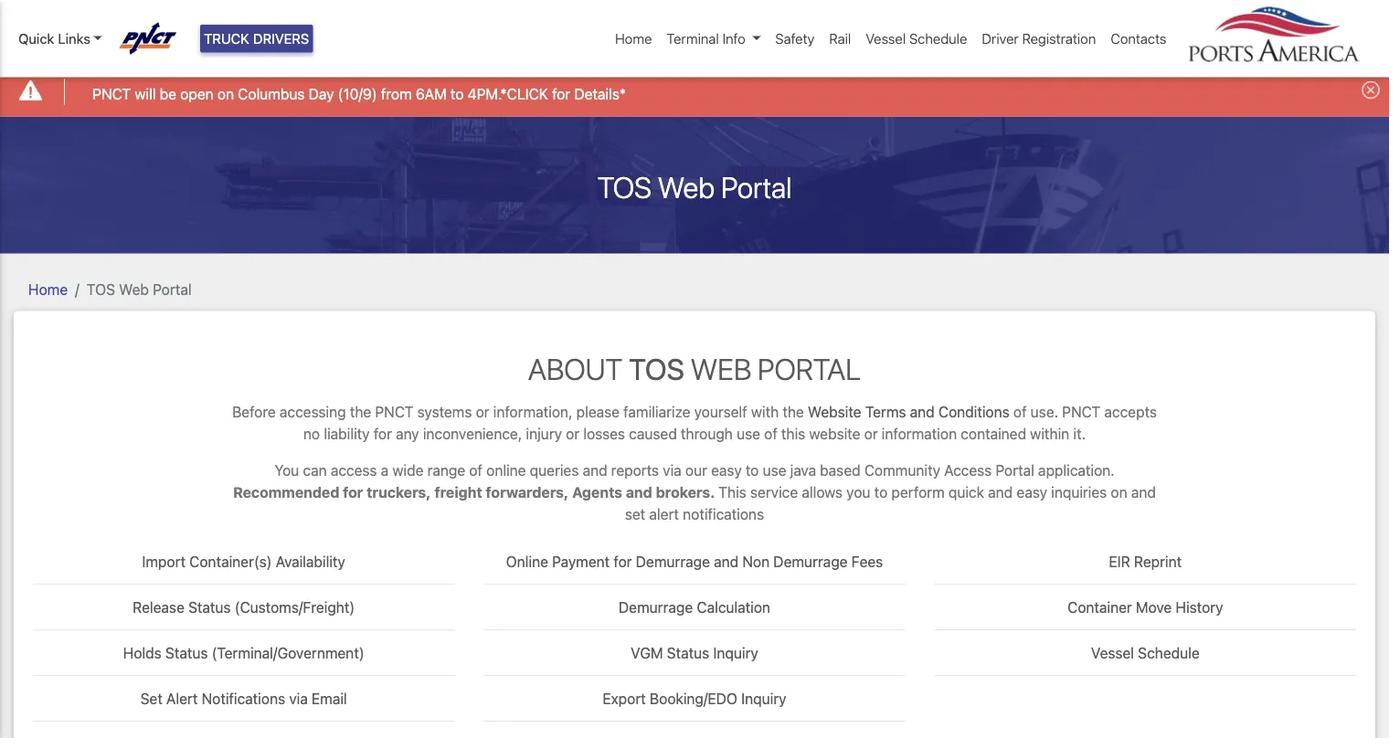 Task type: vqa. For each thing, say whether or not it's contained in the screenshot.
the bottommost of
yes



Task type: locate. For each thing, give the bounding box(es) containing it.
via
[[663, 462, 682, 480], [289, 691, 308, 708]]

0 vertical spatial inquiry
[[714, 645, 759, 663]]

terminal
[[667, 31, 719, 47]]

(customs/freight)
[[235, 599, 355, 617]]

status for release
[[188, 599, 231, 617]]

demurrage down alert on the bottom
[[636, 554, 710, 571]]

easy up this
[[712, 462, 742, 480]]

1 vertical spatial tos web portal
[[87, 281, 192, 298]]

inconvenience,
[[423, 426, 522, 443]]

0 vertical spatial use
[[737, 426, 761, 443]]

1 horizontal spatial easy
[[1017, 484, 1048, 502]]

demurrage
[[636, 554, 710, 571], [774, 554, 848, 571], [619, 599, 693, 617]]

truckers,
[[367, 484, 431, 502]]

to inside you can access a wide range of online queries and reports via our easy to use java based community access portal application. recommended for truckers, freight forwarders, agents and brokers.
[[746, 462, 759, 480]]

1 vertical spatial vessel
[[1092, 645, 1135, 663]]

0 horizontal spatial vessel schedule
[[866, 31, 968, 47]]

0 vertical spatial web
[[658, 170, 715, 204]]

to inside 'link'
[[451, 85, 464, 103]]

0 horizontal spatial vessel
[[866, 31, 906, 47]]

set alert notifications via email
[[140, 691, 347, 708]]

forwarders,
[[486, 484, 569, 502]]

release
[[133, 599, 185, 617]]

1 vertical spatial easy
[[1017, 484, 1048, 502]]

the up liability
[[350, 404, 371, 421]]

for left details*
[[552, 85, 571, 103]]

0 horizontal spatial via
[[289, 691, 308, 708]]

1 horizontal spatial vessel
[[1092, 645, 1135, 663]]

inquiry down calculation
[[714, 645, 759, 663]]

you can access a wide range of online queries and reports via our easy to use java based community access portal application. recommended for truckers, freight forwarders, agents and brokers.
[[233, 462, 1115, 502]]

0 vertical spatial vessel schedule
[[866, 31, 968, 47]]

status
[[188, 599, 231, 617], [165, 645, 208, 663], [667, 645, 710, 663]]

1 horizontal spatial home
[[615, 31, 652, 47]]

easy inside you can access a wide range of online queries and reports via our easy to use java based community access portal application. recommended for truckers, freight forwarders, agents and brokers.
[[712, 462, 742, 480]]

2 horizontal spatial to
[[875, 484, 888, 502]]

pnct
[[93, 85, 131, 103], [375, 404, 414, 421], [1063, 404, 1101, 421]]

portal
[[721, 170, 792, 204], [153, 281, 192, 298], [758, 352, 862, 386], [996, 462, 1035, 480]]

0 horizontal spatial of
[[469, 462, 483, 480]]

1 horizontal spatial home link
[[608, 21, 660, 56]]

recommended
[[233, 484, 340, 502]]

1 horizontal spatial schedule
[[1139, 645, 1200, 663]]

portal inside you can access a wide range of online queries and reports via our easy to use java based community access portal application. recommended for truckers, freight forwarders, agents and brokers.
[[996, 462, 1035, 480]]

access
[[945, 462, 992, 480]]

brokers.
[[656, 484, 715, 502]]

availability
[[276, 554, 346, 571]]

move
[[1137, 599, 1173, 617]]

0 vertical spatial home
[[615, 31, 652, 47]]

vessel schedule down container move history
[[1092, 645, 1200, 663]]

1 vertical spatial web
[[119, 281, 149, 298]]

easy left inquiries on the right bottom
[[1017, 484, 1048, 502]]

use inside you can access a wide range of online queries and reports via our easy to use java based community access portal application. recommended for truckers, freight forwarders, agents and brokers.
[[763, 462, 787, 480]]

and left non
[[714, 554, 739, 571]]

release status (customs/freight)
[[133, 599, 355, 617]]

1 horizontal spatial to
[[746, 462, 759, 480]]

2 horizontal spatial pnct
[[1063, 404, 1101, 421]]

links
[[58, 31, 90, 47]]

6am
[[416, 85, 447, 103]]

to up this
[[746, 462, 759, 480]]

status right holds
[[165, 645, 208, 663]]

use down with
[[737, 426, 761, 443]]

2 vertical spatial of
[[469, 462, 483, 480]]

0 vertical spatial to
[[451, 85, 464, 103]]

use.
[[1031, 404, 1059, 421]]

please
[[577, 404, 620, 421]]

use up service
[[763, 462, 787, 480]]

based
[[820, 462, 861, 480]]

1 the from the left
[[350, 404, 371, 421]]

0 vertical spatial via
[[663, 462, 682, 480]]

1 horizontal spatial on
[[1111, 484, 1128, 502]]

inquiry for vgm status inquiry
[[714, 645, 759, 663]]

vessel schedule
[[866, 31, 968, 47], [1092, 645, 1200, 663]]

close image
[[1363, 81, 1381, 99]]

0 horizontal spatial to
[[451, 85, 464, 103]]

0 vertical spatial vessel
[[866, 31, 906, 47]]

of left use.
[[1014, 404, 1027, 421]]

use
[[737, 426, 761, 443], [763, 462, 787, 480]]

community
[[865, 462, 941, 480]]

1 vertical spatial inquiry
[[742, 691, 787, 708]]

0 horizontal spatial easy
[[712, 462, 742, 480]]

our
[[686, 462, 708, 480]]

of
[[1014, 404, 1027, 421], [765, 426, 778, 443], [469, 462, 483, 480]]

pnct left will at top left
[[93, 85, 131, 103]]

service
[[751, 484, 798, 502]]

yourself
[[695, 404, 748, 421]]

home
[[615, 31, 652, 47], [28, 281, 68, 298]]

of up freight
[[469, 462, 483, 480]]

inquiry right booking/edo
[[742, 691, 787, 708]]

and
[[910, 404, 935, 421], [583, 462, 608, 480], [626, 484, 653, 502], [989, 484, 1013, 502], [1132, 484, 1157, 502], [714, 554, 739, 571]]

accessing
[[280, 404, 346, 421]]

for down access
[[343, 484, 363, 502]]

website terms and conditions link
[[808, 404, 1010, 421]]

freight
[[435, 484, 483, 502]]

truck
[[204, 31, 250, 47]]

access
[[331, 462, 377, 480]]

holds
[[123, 645, 162, 663]]

the up this
[[783, 404, 804, 421]]

(terminal/government)
[[212, 645, 364, 663]]

0 horizontal spatial use
[[737, 426, 761, 443]]

for right the "payment"
[[614, 554, 632, 571]]

1 vertical spatial to
[[746, 462, 759, 480]]

driver registration
[[982, 31, 1097, 47]]

0 vertical spatial on
[[218, 85, 234, 103]]

rail
[[830, 31, 852, 47]]

driver registration link
[[975, 21, 1104, 56]]

0 horizontal spatial tos web portal
[[87, 281, 192, 298]]

columbus
[[238, 85, 305, 103]]

of left this
[[765, 426, 778, 443]]

container
[[1068, 599, 1133, 617]]

2 the from the left
[[783, 404, 804, 421]]

pnct up it.
[[1063, 404, 1101, 421]]

driver
[[982, 31, 1019, 47]]

via left our
[[663, 462, 682, 480]]

details*
[[575, 85, 627, 103]]

0 horizontal spatial or
[[476, 404, 490, 421]]

pnct up any
[[375, 404, 414, 421]]

or
[[476, 404, 490, 421], [566, 426, 580, 443], [865, 426, 878, 443]]

systems
[[418, 404, 472, 421]]

and right inquiries on the right bottom
[[1132, 484, 1157, 502]]

status down container(s) at the left bottom of the page
[[188, 599, 231, 617]]

1 vertical spatial on
[[1111, 484, 1128, 502]]

0 horizontal spatial schedule
[[910, 31, 968, 47]]

vessel schedule right "rail" link
[[866, 31, 968, 47]]

easy inside 'this service allows you to perform quick and easy inquiries on and set alert notifications'
[[1017, 484, 1048, 502]]

to
[[451, 85, 464, 103], [746, 462, 759, 480], [875, 484, 888, 502]]

(10/9)
[[338, 85, 377, 103]]

0 horizontal spatial pnct
[[93, 85, 131, 103]]

or up inconvenience,
[[476, 404, 490, 421]]

or down terms
[[865, 426, 878, 443]]

vessel right rail
[[866, 31, 906, 47]]

contained
[[961, 426, 1027, 443]]

schedule left driver
[[910, 31, 968, 47]]

or right the injury
[[566, 426, 580, 443]]

a
[[381, 462, 389, 480]]

use inside the of use. pnct accepts no liability for any inconvenience, injury or losses caused through use of this website or information contained within it.
[[737, 426, 761, 443]]

reprint
[[1135, 554, 1183, 571]]

for left any
[[374, 426, 392, 443]]

this
[[719, 484, 747, 502]]

this
[[782, 426, 806, 443]]

to inside 'this service allows you to perform quick and easy inquiries on and set alert notifications'
[[875, 484, 888, 502]]

status right vgm
[[667, 645, 710, 663]]

via left the email
[[289, 691, 308, 708]]

1 vertical spatial vessel schedule
[[1092, 645, 1200, 663]]

on right inquiries on the right bottom
[[1111, 484, 1128, 502]]

1 vertical spatial use
[[763, 462, 787, 480]]

to right the you
[[875, 484, 888, 502]]

calculation
[[697, 599, 771, 617]]

1 vertical spatial of
[[765, 426, 778, 443]]

demurrage calculation
[[619, 599, 771, 617]]

for inside 'link'
[[552, 85, 571, 103]]

0 horizontal spatial the
[[350, 404, 371, 421]]

0 horizontal spatial home
[[28, 281, 68, 298]]

tos web portal
[[598, 170, 792, 204], [87, 281, 192, 298]]

demurrage up vgm
[[619, 599, 693, 617]]

2 vertical spatial to
[[875, 484, 888, 502]]

java
[[791, 462, 817, 480]]

1 horizontal spatial via
[[663, 462, 682, 480]]

vgm
[[631, 645, 664, 663]]

1 horizontal spatial vessel schedule
[[1092, 645, 1200, 663]]

0 vertical spatial tos web portal
[[598, 170, 792, 204]]

it.
[[1074, 426, 1086, 443]]

on inside 'link'
[[218, 85, 234, 103]]

the
[[350, 404, 371, 421], [783, 404, 804, 421]]

0 horizontal spatial on
[[218, 85, 234, 103]]

vessel schedule link
[[859, 21, 975, 56]]

demurrage right non
[[774, 554, 848, 571]]

holds status (terminal/government)
[[123, 645, 364, 663]]

1 horizontal spatial use
[[763, 462, 787, 480]]

this service allows you to perform quick and easy inquiries on and set alert notifications
[[625, 484, 1157, 524]]

2 horizontal spatial of
[[1014, 404, 1027, 421]]

vessel
[[866, 31, 906, 47], [1092, 645, 1135, 663]]

1 horizontal spatial or
[[566, 426, 580, 443]]

set
[[625, 506, 646, 524]]

to right '6am'
[[451, 85, 464, 103]]

1 horizontal spatial pnct
[[375, 404, 414, 421]]

information
[[882, 426, 957, 443]]

1 vertical spatial via
[[289, 691, 308, 708]]

0 vertical spatial easy
[[712, 462, 742, 480]]

vessel down container
[[1092, 645, 1135, 663]]

schedule down "move"
[[1139, 645, 1200, 663]]

truck drivers
[[204, 31, 309, 47]]

set
[[140, 691, 163, 708]]

1 horizontal spatial the
[[783, 404, 804, 421]]

on right open
[[218, 85, 234, 103]]

within
[[1031, 426, 1070, 443]]

web
[[658, 170, 715, 204], [119, 281, 149, 298], [691, 352, 752, 386]]

import container(s) availability
[[142, 554, 346, 571]]

1 vertical spatial home link
[[28, 281, 68, 298]]

safety link
[[768, 21, 822, 56]]

payment
[[552, 554, 610, 571]]

caused
[[629, 426, 677, 443]]



Task type: describe. For each thing, give the bounding box(es) containing it.
fees
[[852, 554, 884, 571]]

1 horizontal spatial of
[[765, 426, 778, 443]]

open
[[180, 85, 214, 103]]

from
[[381, 85, 412, 103]]

allows
[[802, 484, 843, 502]]

eir
[[1110, 554, 1131, 571]]

about
[[528, 352, 623, 386]]

pnct will be open on columbus day (10/9) from 6am to 4pm.*click for details*
[[93, 85, 627, 103]]

pnct inside the of use. pnct accepts no liability for any inconvenience, injury or losses caused through use of this website or information contained within it.
[[1063, 404, 1101, 421]]

website
[[808, 404, 862, 421]]

and up agents
[[583, 462, 608, 480]]

contacts
[[1111, 31, 1167, 47]]

1 vertical spatial schedule
[[1139, 645, 1200, 663]]

terminal info link
[[660, 21, 768, 56]]

1 horizontal spatial tos web portal
[[598, 170, 792, 204]]

on inside 'this service allows you to perform quick and easy inquiries on and set alert notifications'
[[1111, 484, 1128, 502]]

1 vertical spatial home
[[28, 281, 68, 298]]

any
[[396, 426, 419, 443]]

inquiries
[[1052, 484, 1108, 502]]

through
[[681, 426, 733, 443]]

vgm status inquiry
[[631, 645, 759, 663]]

reports
[[612, 462, 659, 480]]

safety
[[776, 31, 815, 47]]

you
[[847, 484, 871, 502]]

application.
[[1039, 462, 1115, 480]]

quick
[[949, 484, 985, 502]]

2 vertical spatial web
[[691, 352, 752, 386]]

0 vertical spatial tos
[[598, 170, 652, 204]]

notifications
[[683, 506, 765, 524]]

quick
[[18, 31, 54, 47]]

for inside you can access a wide range of online queries and reports via our easy to use java based community access portal application. recommended for truckers, freight forwarders, agents and brokers.
[[343, 484, 363, 502]]

terminal info
[[667, 31, 746, 47]]

info
[[723, 31, 746, 47]]

you
[[275, 462, 299, 480]]

4pm.*click
[[468, 85, 549, 103]]

status for holds
[[165, 645, 208, 663]]

alert
[[650, 506, 679, 524]]

online payment for demurrage and non demurrage fees
[[506, 554, 884, 571]]

range
[[428, 462, 466, 480]]

and right quick
[[989, 484, 1013, 502]]

quick links link
[[18, 28, 102, 49]]

2 vertical spatial tos
[[629, 352, 685, 386]]

will
[[135, 85, 156, 103]]

injury
[[526, 426, 562, 443]]

1 vertical spatial tos
[[87, 281, 115, 298]]

familiarize
[[624, 404, 691, 421]]

accepts
[[1105, 404, 1158, 421]]

and up set
[[626, 484, 653, 502]]

perform
[[892, 484, 945, 502]]

export
[[603, 691, 646, 708]]

before accessing the pnct systems or information, please familiarize yourself with the website terms and conditions
[[232, 404, 1010, 421]]

about tos web portal
[[528, 352, 862, 386]]

online
[[487, 462, 526, 480]]

container move history
[[1068, 599, 1224, 617]]

pnct will be open on columbus day (10/9) from 6am to 4pm.*click for details* link
[[93, 83, 627, 105]]

status for vgm
[[667, 645, 710, 663]]

contacts link
[[1104, 21, 1175, 56]]

inquiry for export booking/edo inquiry
[[742, 691, 787, 708]]

0 vertical spatial schedule
[[910, 31, 968, 47]]

with
[[752, 404, 779, 421]]

pnct will be open on columbus day (10/9) from 6am to 4pm.*click for details* alert
[[0, 67, 1390, 117]]

0 vertical spatial of
[[1014, 404, 1027, 421]]

0 vertical spatial home link
[[608, 21, 660, 56]]

2 horizontal spatial or
[[865, 426, 878, 443]]

of inside you can access a wide range of online queries and reports via our easy to use java based community access portal application. recommended for truckers, freight forwarders, agents and brokers.
[[469, 462, 483, 480]]

be
[[160, 85, 177, 103]]

pnct inside 'link'
[[93, 85, 131, 103]]

import
[[142, 554, 186, 571]]

of use. pnct accepts no liability for any inconvenience, injury or losses caused through use of this website or information contained within it.
[[304, 404, 1158, 443]]

registration
[[1023, 31, 1097, 47]]

alert
[[166, 691, 198, 708]]

and up "information"
[[910, 404, 935, 421]]

eir reprint
[[1110, 554, 1183, 571]]

no
[[304, 426, 320, 443]]

information,
[[494, 404, 573, 421]]

wide
[[393, 462, 424, 480]]

via inside you can access a wide range of online queries and reports via our easy to use java based community access portal application. recommended for truckers, freight forwarders, agents and brokers.
[[663, 462, 682, 480]]

agents
[[572, 484, 623, 502]]

rail link
[[822, 21, 859, 56]]

conditions
[[939, 404, 1010, 421]]

queries
[[530, 462, 579, 480]]

0 horizontal spatial home link
[[28, 281, 68, 298]]

losses
[[584, 426, 626, 443]]

online
[[506, 554, 549, 571]]

export booking/edo inquiry
[[603, 691, 787, 708]]

day
[[309, 85, 334, 103]]

liability
[[324, 426, 370, 443]]

email
[[312, 691, 347, 708]]

history
[[1176, 599, 1224, 617]]

can
[[303, 462, 327, 480]]

for inside the of use. pnct accepts no liability for any inconvenience, injury or losses caused through use of this website or information contained within it.
[[374, 426, 392, 443]]

vessel schedule inside vessel schedule link
[[866, 31, 968, 47]]



